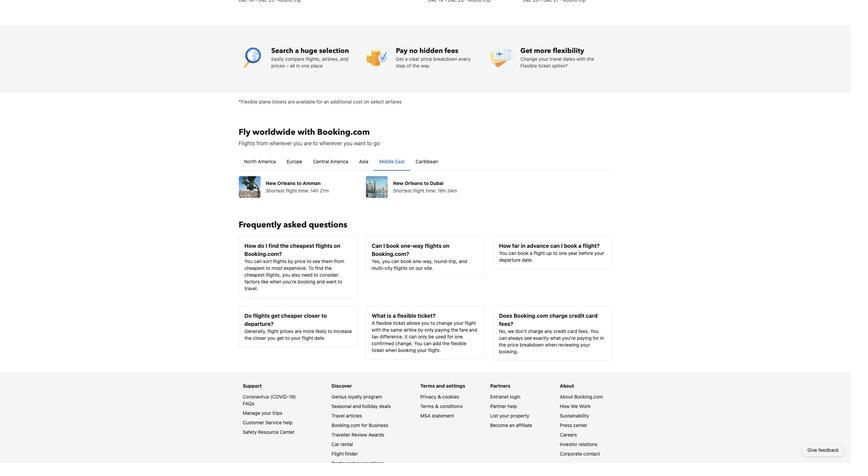 Task type: vqa. For each thing, say whether or not it's contained in the screenshot.
topmost CHEAPEST
yes



Task type: locate. For each thing, give the bounding box(es) containing it.
0 horizontal spatial see
[[313, 259, 320, 264]]

flight left 16h
[[413, 188, 425, 194]]

a inside what is a flexible ticket? a flexible ticket allows you to change your flight with the same airline by only paying the fare and tax difference. it can only be used for one confirmed change. you can add the flexible ticket when booking your flight.
[[393, 313, 396, 319]]

prices for get
[[280, 329, 294, 334]]

the down generally,
[[245, 335, 252, 341]]

used
[[436, 334, 446, 340]]

1 horizontal spatial price
[[421, 56, 432, 62]]

orleans inside new orleans to dubai shortest flight time: 16h 34m
[[405, 180, 423, 186]]

flexible
[[397, 313, 417, 319], [376, 320, 392, 326], [451, 341, 467, 347]]

booking.com inside does booking.com charge credit card fees? no, we don't charge any credit card fees. you can always see exactly what you're paying for in the price breakdown when reviewing your booking.
[[514, 313, 548, 319]]

1 horizontal spatial i
[[384, 243, 385, 249]]

get up change
[[521, 46, 533, 55]]

central
[[313, 159, 329, 164]]

you up departure
[[499, 250, 507, 256]]

far
[[512, 243, 520, 249]]

in right all
[[296, 63, 300, 68]]

can
[[551, 243, 560, 249], [509, 250, 517, 256], [254, 259, 262, 264], [392, 259, 399, 264], [409, 334, 417, 340], [499, 335, 507, 341], [424, 341, 432, 347]]

1 horizontal spatial shortest
[[393, 188, 412, 194]]

central america
[[313, 159, 348, 164]]

become an affiliate link
[[491, 423, 532, 428]]

are inside fly worldwide with booking.com flights from wherever you are to wherever you want to go
[[304, 140, 312, 146]]

0 vertical spatial booking
[[298, 279, 316, 285]]

on down questions
[[334, 243, 341, 249]]

0 horizontal spatial get
[[396, 56, 404, 62]]

an down list your property
[[510, 423, 515, 428]]

your inside the get more flexibility change your travel dates with the flexible ticket option*
[[539, 56, 549, 62]]

terms
[[421, 383, 435, 389], [421, 404, 434, 409]]

how inside the how do i find the cheapest flights on booking.com? you can sort flights by price to see them from cheapest to most expensive. to find the cheapest flights, you also need to consider factors like when you're booking and want to travel.
[[245, 243, 256, 249]]

new inside "new orleans to amman shortest flight time: 14h 21m"
[[266, 180, 276, 186]]

1 horizontal spatial wherever
[[320, 140, 342, 146]]

traveller review awards
[[332, 432, 385, 438]]

for inside what is a flexible ticket? a flexible ticket allows you to change your flight with the same airline by only paying the fare and tax difference. it can only be used for one confirmed change. you can add the flexible ticket when booking your flight.
[[448, 334, 454, 340]]

when inside does booking.com charge credit card fees? no, we don't charge any credit card fees. you can always see exactly what you're paying for in the price breakdown when reviewing your booking.
[[545, 342, 557, 348]]

0 horizontal spatial flexible
[[376, 320, 392, 326]]

for right used
[[448, 334, 454, 340]]

& up terms & conditions link
[[438, 394, 441, 400]]

how inside how far in advance can i book a flight? you can book a flight up to one year before your departure date.
[[499, 243, 511, 249]]

seasonal
[[332, 404, 352, 409]]

partner help
[[491, 404, 517, 409]]

manage your trips link
[[243, 410, 283, 416]]

way inside can i book one-way flights on booking.com? yes, you can book one-way, round-trip, and multi-city flights on our site.
[[413, 243, 424, 249]]

booking
[[298, 279, 316, 285], [398, 348, 416, 353]]

0 vertical spatial one
[[302, 63, 310, 68]]

how left the do
[[245, 243, 256, 249]]

0 vertical spatial see
[[313, 259, 320, 264]]

0 horizontal spatial in
[[296, 63, 300, 68]]

when down confirmed
[[385, 348, 397, 353]]

card up you're
[[568, 329, 577, 334]]

0 vertical spatial find
[[269, 243, 279, 249]]

1 shortest from the left
[[266, 188, 285, 194]]

one inside the search a huge selection easily compare flights, airlines, and prices – all in one place
[[302, 63, 310, 68]]

orleans for amman
[[278, 180, 296, 186]]

orleans left dubai
[[405, 180, 423, 186]]

0 vertical spatial ticket
[[539, 63, 551, 68]]

1 horizontal spatial america
[[330, 159, 348, 164]]

to up likely
[[322, 313, 327, 319]]

sustainability
[[560, 413, 589, 419]]

1 terms from the top
[[421, 383, 435, 389]]

1 horizontal spatial see
[[524, 335, 532, 341]]

are up europe button
[[304, 140, 312, 146]]

& up msa statement
[[435, 404, 439, 409]]

with inside the get more flexibility change your travel dates with the flexible ticket option*
[[577, 56, 586, 62]]

new orleans to amman image
[[239, 176, 261, 198]]

flights, inside the how do i find the cheapest flights on booking.com? you can sort flights by price to see them from cheapest to most expensive. to find the cheapest flights, you also need to consider factors like when you're booking and want to travel.
[[266, 272, 281, 278]]

press center
[[560, 423, 588, 428]]

one
[[302, 63, 310, 68], [559, 250, 567, 256], [455, 334, 463, 340]]

credit up fees.
[[569, 313, 585, 319]]

multi-
[[372, 265, 385, 271]]

2 vertical spatial with
[[372, 327, 381, 333]]

one-
[[401, 243, 413, 249], [413, 259, 423, 264]]

get left cheaper
[[271, 313, 280, 319]]

booking.com? up city
[[372, 251, 409, 257]]

i right can
[[384, 243, 385, 249]]

booking inside what is a flexible ticket? a flexible ticket allows you to change your flight with the same airline by only paying the fare and tax difference. it can only be used for one confirmed change. you can add the flexible ticket when booking your flight.
[[398, 348, 416, 353]]

time: for dubai
[[426, 188, 437, 194]]

1 horizontal spatial one
[[455, 334, 463, 340]]

& for terms
[[435, 404, 439, 409]]

your down flight?
[[595, 250, 604, 256]]

east
[[396, 159, 405, 164]]

in inside how far in advance can i book a flight? you can book a flight up to one year before your departure date.
[[521, 243, 526, 249]]

your inside how far in advance can i book a flight? you can book a flight up to one year before your departure date.
[[595, 250, 604, 256]]

0 horizontal spatial breakdown
[[433, 56, 458, 62]]

booking.com? inside the how do i find the cheapest flights on booking.com? you can sort flights by price to see them from cheapest to most expensive. to find the cheapest flights, you also need to consider factors like when you're booking and want to travel.
[[245, 251, 282, 257]]

see inside the how do i find the cheapest flights on booking.com? you can sort flights by price to see them from cheapest to most expensive. to find the cheapest flights, you also need to consider factors like when you're booking and want to travel.
[[313, 259, 320, 264]]

to inside how far in advance can i book a flight? you can book a flight up to one year before your departure date.
[[553, 250, 558, 256]]

1 vertical spatial &
[[435, 404, 439, 409]]

travel articles link
[[332, 413, 362, 419]]

booking down change.
[[398, 348, 416, 353]]

booking.com up don't
[[514, 313, 548, 319]]

i inside the how do i find the cheapest flights on booking.com? you can sort flights by price to see them from cheapest to most expensive. to find the cheapest flights, you also need to consider factors like when you're booking and want to travel.
[[266, 243, 267, 249]]

investor relations
[[560, 442, 598, 448]]

do
[[245, 313, 252, 319]]

0 vertical spatial breakdown
[[433, 56, 458, 62]]

you
[[294, 140, 303, 146], [344, 140, 353, 146], [382, 259, 390, 264], [282, 272, 290, 278], [422, 320, 430, 326], [268, 335, 276, 341]]

booking.com?
[[245, 251, 282, 257], [372, 251, 409, 257]]

to
[[313, 140, 318, 146], [367, 140, 372, 146], [297, 180, 302, 186], [424, 180, 429, 186], [553, 250, 558, 256], [307, 259, 311, 264], [266, 265, 270, 271], [314, 272, 318, 278], [338, 279, 343, 285], [322, 313, 327, 319], [431, 320, 435, 326], [328, 329, 332, 334], [285, 335, 290, 341]]

1 booking.com? from the left
[[245, 251, 282, 257]]

press
[[560, 423, 572, 428]]

0 vertical spatial only
[[425, 327, 434, 333]]

0 vertical spatial prices
[[271, 63, 285, 68]]

you right fees.
[[591, 329, 599, 334]]

need
[[302, 272, 313, 278]]

closer up likely
[[304, 313, 320, 319]]

paying up used
[[435, 327, 450, 333]]

prices down easily
[[271, 63, 285, 68]]

to right up
[[553, 250, 558, 256]]

you up europe on the top left of the page
[[294, 140, 303, 146]]

cost
[[353, 99, 363, 105]]

1 vertical spatial flights,
[[266, 272, 281, 278]]

what is a flexible ticket? a flexible ticket allows you to change your flight with the same airline by only paying the fare and tax difference. it can only be used for one confirmed change. you can add the flexible ticket when booking your flight.
[[372, 313, 478, 353]]

flight finder link
[[332, 451, 358, 457]]

do
[[258, 243, 264, 249]]

price up expensive.
[[295, 259, 306, 264]]

about booking.com
[[560, 394, 603, 400]]

1 vertical spatial card
[[568, 329, 577, 334]]

2 vertical spatial flexible
[[451, 341, 467, 347]]

1 vertical spatial paying
[[577, 335, 592, 341]]

traveller
[[332, 432, 350, 438]]

0 horizontal spatial booking.com?
[[245, 251, 282, 257]]

how left "we"
[[560, 404, 570, 409]]

1 america from the left
[[258, 159, 276, 164]]

paying inside what is a flexible ticket? a flexible ticket allows you to change your flight with the same airline by only paying the fare and tax difference. it can only be used for one confirmed change. you can add the flexible ticket when booking your flight.
[[435, 327, 450, 333]]

flexible
[[521, 63, 537, 68]]

your left flight.
[[417, 348, 427, 353]]

car
[[332, 442, 339, 448]]

and right fare
[[469, 327, 478, 333]]

the inside does booking.com charge credit card fees? no, we don't charge any credit card fees. you can always see exactly what you're paying for in the price breakdown when reviewing your booking.
[[499, 342, 506, 348]]

0 vertical spatial with
[[577, 56, 586, 62]]

2 horizontal spatial when
[[545, 342, 557, 348]]

flights, inside the search a huge selection easily compare flights, airlines, and prices – all in one place
[[306, 56, 321, 62]]

2 horizontal spatial with
[[577, 56, 586, 62]]

want left the "go"
[[354, 140, 366, 146]]

0 horizontal spatial an
[[324, 99, 329, 105]]

property
[[511, 413, 530, 419]]

and down "genius loyalty program"
[[353, 404, 361, 409]]

0 vertical spatial from
[[257, 140, 268, 146]]

booking.com up work
[[575, 394, 603, 400]]

1 vertical spatial cheapest
[[245, 265, 265, 271]]

you're
[[562, 335, 576, 341]]

paying down fees.
[[577, 335, 592, 341]]

to inside what is a flexible ticket? a flexible ticket allows you to change your flight with the same airline by only paying the fare and tax difference. it can only be used for one confirmed change. you can add the flexible ticket when booking your flight.
[[431, 320, 435, 326]]

1 vertical spatial prices
[[280, 329, 294, 334]]

1 horizontal spatial want
[[354, 140, 366, 146]]

flight left "14h"
[[286, 188, 297, 194]]

flexible down fare
[[451, 341, 467, 347]]

0 vertical spatial &
[[438, 394, 441, 400]]

1 horizontal spatial paying
[[577, 335, 592, 341]]

wherever
[[270, 140, 292, 146], [320, 140, 342, 146]]

travel
[[332, 413, 345, 419]]

confirmed
[[372, 341, 394, 347]]

1 time: from the left
[[299, 188, 309, 194]]

34m
[[447, 188, 457, 194]]

to right likely
[[328, 329, 332, 334]]

2 horizontal spatial one
[[559, 250, 567, 256]]

1 i from the left
[[266, 243, 267, 249]]

0 horizontal spatial find
[[269, 243, 279, 249]]

2 horizontal spatial in
[[601, 335, 604, 341]]

1 horizontal spatial ticket
[[393, 320, 406, 326]]

1 horizontal spatial new
[[393, 180, 404, 186]]

see
[[313, 259, 320, 264], [524, 335, 532, 341]]

selection
[[319, 46, 349, 55]]

1 about from the top
[[560, 383, 574, 389]]

when down what
[[545, 342, 557, 348]]

careers
[[560, 432, 577, 438]]

is
[[387, 313, 392, 319]]

to inside new orleans to dubai shortest flight time: 16h 34m
[[424, 180, 429, 186]]

2 time: from the left
[[426, 188, 437, 194]]

shortest inside new orleans to dubai shortest flight time: 16h 34m
[[393, 188, 412, 194]]

21m
[[320, 188, 329, 194]]

3 i from the left
[[561, 243, 563, 249]]

the up difference.
[[382, 327, 390, 333]]

1 orleans from the left
[[278, 180, 296, 186]]

prices for huge
[[271, 63, 285, 68]]

to down cheaper
[[285, 335, 290, 341]]

we
[[508, 329, 514, 334]]

from right flights
[[257, 140, 268, 146]]

0 horizontal spatial help
[[283, 420, 293, 426]]

amman
[[303, 180, 321, 186]]

new inside new orleans to dubai shortest flight time: 16h 34m
[[393, 180, 404, 186]]

i inside how far in advance can i book a flight? you can book a flight up to one year before your departure date.
[[561, 243, 563, 249]]

awards
[[369, 432, 385, 438]]

shortest inside "new orleans to amman shortest flight time: 14h 21m"
[[266, 188, 285, 194]]

likely
[[316, 329, 327, 334]]

help up list your property link
[[508, 404, 517, 409]]

0 horizontal spatial wherever
[[270, 140, 292, 146]]

when inside what is a flexible ticket? a flexible ticket allows you to change your flight with the same airline by only paying the fare and tax difference. it can only be used for one confirmed change. you can add the flexible ticket when booking your flight.
[[385, 348, 397, 353]]

0 horizontal spatial i
[[266, 243, 267, 249]]

1 horizontal spatial date.
[[522, 257, 533, 263]]

america right north
[[258, 159, 276, 164]]

when right like
[[270, 279, 282, 285]]

1 vertical spatial ticket
[[393, 320, 406, 326]]

in inside the search a huge selection easily compare flights, airlines, and prices – all in one place
[[296, 63, 300, 68]]

price down hidden
[[421, 56, 432, 62]]

resource
[[258, 430, 279, 435]]

you
[[499, 250, 507, 256], [245, 259, 253, 264], [591, 329, 599, 334], [414, 341, 423, 347]]

new orleans to amman shortest flight time: 14h 21m
[[266, 180, 329, 194]]

0 horizontal spatial time:
[[299, 188, 309, 194]]

you inside does booking.com charge credit card fees? no, we don't charge any credit card fees. you can always see exactly what you're paying for in the price breakdown when reviewing your booking.
[[591, 329, 599, 334]]

1 vertical spatial are
[[304, 140, 312, 146]]

2 horizontal spatial i
[[561, 243, 563, 249]]

from inside fly worldwide with booking.com flights from wherever you are to wherever you want to go
[[257, 140, 268, 146]]

1 vertical spatial price
[[295, 259, 306, 264]]

*flexible
[[239, 99, 258, 105]]

time: left "14h"
[[299, 188, 309, 194]]

1 vertical spatial about
[[560, 394, 573, 400]]

tickets
[[272, 99, 287, 105]]

find right the do
[[269, 243, 279, 249]]

2 orleans from the left
[[405, 180, 423, 186]]

0 vertical spatial cheapest
[[290, 243, 314, 249]]

0 horizontal spatial booking
[[298, 279, 316, 285]]

0 horizontal spatial orleans
[[278, 180, 296, 186]]

you down ticket?
[[422, 320, 430, 326]]

with down available
[[298, 127, 315, 138]]

closer
[[304, 313, 320, 319], [253, 335, 266, 341]]

more inside do flights get cheaper closer to departure? generally, flight prices are more likely to increase the closer you get to your flight date.
[[303, 329, 314, 334]]

1 vertical spatial date.
[[315, 335, 326, 341]]

you left sort
[[245, 259, 253, 264]]

ticket down confirmed
[[372, 348, 384, 353]]

closer down generally,
[[253, 335, 266, 341]]

1 vertical spatial closer
[[253, 335, 266, 341]]

(covid-
[[271, 394, 289, 400]]

orleans inside "new orleans to amman shortest flight time: 14h 21m"
[[278, 180, 296, 186]]

caribbean
[[416, 159, 438, 164]]

the inside do flights get cheaper closer to departure? generally, flight prices are more likely to increase the closer you get to your flight date.
[[245, 335, 252, 341]]

flight inside "new orleans to amman shortest flight time: 14h 21m"
[[286, 188, 297, 194]]

2 terms from the top
[[421, 404, 434, 409]]

1 new from the left
[[266, 180, 276, 186]]

your down fees.
[[581, 342, 590, 348]]

time: inside new orleans to dubai shortest flight time: 16h 34m
[[426, 188, 437, 194]]

get inside the get more flexibility change your travel dates with the flexible ticket option*
[[521, 46, 533, 55]]

new right new orleans to amman image
[[266, 180, 276, 186]]

booking inside the how do i find the cheapest flights on booking.com? you can sort flights by price to see them from cheapest to most expensive. to find the cheapest flights, you also need to consider factors like when you're booking and want to travel.
[[298, 279, 316, 285]]

0 vertical spatial want
[[354, 140, 366, 146]]

from right them
[[334, 259, 344, 264]]

1 vertical spatial more
[[303, 329, 314, 334]]

your inside does booking.com charge credit card fees? no, we don't charge any credit card fees. you can always see exactly what you're paying for in the price breakdown when reviewing your booking.
[[581, 342, 590, 348]]

2 shortest from the left
[[393, 188, 412, 194]]

to left amman
[[297, 180, 302, 186]]

a right is
[[393, 313, 396, 319]]

0 vertical spatial date.
[[522, 257, 533, 263]]

1 vertical spatial from
[[334, 259, 344, 264]]

loyalty
[[348, 394, 362, 400]]

0 horizontal spatial by
[[288, 259, 293, 264]]

wherever down worldwide at the top left
[[270, 140, 292, 146]]

1 horizontal spatial how
[[499, 243, 511, 249]]

list
[[491, 413, 498, 419]]

0 horizontal spatial new
[[266, 180, 276, 186]]

in right you're
[[601, 335, 604, 341]]

you down departure? at the left bottom of page
[[268, 335, 276, 341]]

0 horizontal spatial ticket
[[372, 348, 384, 353]]

breakdown down exactly
[[520, 342, 544, 348]]

can right the it
[[409, 334, 417, 340]]

shortest
[[266, 188, 285, 194], [393, 188, 412, 194]]

can inside can i book one-way flights on booking.com? yes, you can book one-way, round-trip, and multi-city flights on our site.
[[392, 259, 399, 264]]

price down "always"
[[508, 342, 519, 348]]

flights inside do flights get cheaper closer to departure? generally, flight prices are more likely to increase the closer you get to your flight date.
[[253, 313, 270, 319]]

your left travel on the top of the page
[[539, 56, 549, 62]]

book left way,
[[401, 259, 412, 264]]

2 horizontal spatial ticket
[[539, 63, 551, 68]]

conditions
[[440, 404, 463, 409]]

want inside fly worldwide with booking.com flights from wherever you are to wherever you want to go
[[354, 140, 366, 146]]

one- up "our"
[[413, 259, 423, 264]]

2 new from the left
[[393, 180, 404, 186]]

tab list
[[239, 153, 613, 171]]

way inside the pay no hidden fees get a clear price breakdown every step of the way
[[421, 63, 430, 68]]

ticket up same
[[393, 320, 406, 326]]

2 vertical spatial one
[[455, 334, 463, 340]]

shortest right new orleans to amman image
[[266, 188, 285, 194]]

1 horizontal spatial in
[[521, 243, 526, 249]]

2 horizontal spatial how
[[560, 404, 570, 409]]

0 vertical spatial card
[[586, 313, 598, 319]]

ticket inside the get more flexibility change your travel dates with the flexible ticket option*
[[539, 63, 551, 68]]

0 horizontal spatial with
[[298, 127, 315, 138]]

in inside does booking.com charge credit card fees? no, we don't charge any credit card fees. you can always see exactly what you're paying for in the price breakdown when reviewing your booking.
[[601, 335, 604, 341]]

on up round-
[[443, 243, 450, 249]]

1 horizontal spatial find
[[315, 265, 324, 271]]

2 vertical spatial ticket
[[372, 348, 384, 353]]

1 horizontal spatial an
[[510, 423, 515, 428]]

1 vertical spatial way
[[413, 243, 424, 249]]

terms & conditions link
[[421, 404, 463, 409]]

1 horizontal spatial by
[[418, 327, 424, 333]]

the inside the pay no hidden fees get a clear price breakdown every step of the way
[[413, 63, 420, 68]]

site.
[[424, 265, 434, 271]]

credit up what
[[554, 329, 566, 334]]

finder
[[345, 451, 358, 457]]

prices inside the search a huge selection easily compare flights, airlines, and prices – all in one place
[[271, 63, 285, 68]]

i right the do
[[266, 243, 267, 249]]

0 vertical spatial one-
[[401, 243, 413, 249]]

can down be
[[424, 341, 432, 347]]

0 vertical spatial paying
[[435, 327, 450, 333]]

2 booking.com? from the left
[[372, 251, 409, 257]]

how for how far in advance can i book a flight?
[[499, 243, 511, 249]]

i right advance
[[561, 243, 563, 249]]

about up about booking.com
[[560, 383, 574, 389]]

want down consider on the left bottom
[[326, 279, 337, 285]]

0 horizontal spatial shortest
[[266, 188, 285, 194]]

2 i from the left
[[384, 243, 385, 249]]

can left sort
[[254, 259, 262, 264]]

shortest for new orleans to dubai shortest flight time: 16h 34m
[[393, 188, 412, 194]]

one inside what is a flexible ticket? a flexible ticket allows you to change your flight with the same airline by only paying the fare and tax difference. it can only be used for one confirmed change. you can add the flexible ticket when booking your flight.
[[455, 334, 463, 340]]

2 vertical spatial cheapest
[[245, 272, 265, 278]]

for up review on the bottom of the page
[[362, 423, 368, 428]]

up
[[547, 250, 552, 256]]

time: down dubai
[[426, 188, 437, 194]]

can up up
[[551, 243, 560, 249]]

flight up fare
[[465, 320, 476, 326]]

list your property link
[[491, 413, 530, 419]]

every
[[459, 56, 471, 62]]

0 horizontal spatial price
[[295, 259, 306, 264]]

card up fees.
[[586, 313, 598, 319]]

1 vertical spatial credit
[[554, 329, 566, 334]]

2 about from the top
[[560, 394, 573, 400]]

orleans down europe button
[[278, 180, 296, 186]]

time: inside "new orleans to amman shortest flight time: 14h 21m"
[[299, 188, 309, 194]]

2 america from the left
[[330, 159, 348, 164]]

dubai
[[430, 180, 444, 186]]

1 horizontal spatial flights,
[[306, 56, 321, 62]]

0 horizontal spatial credit
[[554, 329, 566, 334]]

about for about booking.com
[[560, 394, 573, 400]]

0 horizontal spatial date.
[[315, 335, 326, 341]]

booking.com inside fly worldwide with booking.com flights from wherever you are to wherever you want to go
[[317, 127, 370, 138]]

the down used
[[443, 341, 450, 347]]

1 horizontal spatial breakdown
[[520, 342, 544, 348]]

city
[[385, 265, 393, 271]]

get
[[521, 46, 533, 55], [396, 56, 404, 62]]

to down consider on the left bottom
[[338, 279, 343, 285]]

0 vertical spatial flights,
[[306, 56, 321, 62]]

new for new orleans to amman shortest flight time: 14h 21m
[[266, 180, 276, 186]]

date. down advance
[[522, 257, 533, 263]]

about
[[560, 383, 574, 389], [560, 394, 573, 400]]

and inside the how do i find the cheapest flights on booking.com? you can sort flights by price to see them from cheapest to most expensive. to find the cheapest flights, you also need to consider factors like when you're booking and want to travel.
[[317, 279, 325, 285]]

one- right can
[[401, 243, 413, 249]]

1 horizontal spatial charge
[[550, 313, 568, 319]]

discover
[[332, 383, 352, 389]]

contact
[[584, 451, 600, 457]]

0 vertical spatial terms
[[421, 383, 435, 389]]

by down allows
[[418, 327, 424, 333]]

are right tickets
[[288, 99, 295, 105]]

in right 'far'
[[521, 243, 526, 249]]

help up center
[[283, 420, 293, 426]]

0 horizontal spatial paying
[[435, 327, 450, 333]]

prices inside do flights get cheaper closer to departure? generally, flight prices are more likely to increase the closer you get to your flight date.
[[280, 329, 294, 334]]

don't
[[516, 329, 527, 334]]

charge up any
[[550, 313, 568, 319]]

from
[[257, 140, 268, 146], [334, 259, 344, 264]]

booking.com for business link
[[332, 423, 389, 428]]

can i book one-way flights on booking.com? yes, you can book one-way, round-trip, and multi-city flights on our site.
[[372, 243, 467, 271]]



Task type: describe. For each thing, give the bounding box(es) containing it.
fly worldwide with booking.com flights from wherever you are to wherever you want to go
[[239, 127, 380, 146]]

what
[[550, 335, 561, 341]]

a up before at right bottom
[[579, 243, 582, 249]]

to down sort
[[266, 265, 270, 271]]

trip,
[[449, 259, 458, 264]]

yes,
[[372, 259, 381, 264]]

center
[[280, 430, 295, 435]]

change.
[[396, 341, 413, 347]]

0 vertical spatial get
[[271, 313, 280, 319]]

flights up most
[[273, 259, 287, 264]]

sustainability link
[[560, 413, 589, 419]]

to up central
[[313, 140, 318, 146]]

your down partner help
[[500, 413, 509, 419]]

flights up way,
[[425, 243, 442, 249]]

flight
[[332, 451, 344, 457]]

can inside does booking.com charge credit card fees? no, we don't charge any credit card fees. you can always see exactly what you're paying for in the price breakdown when reviewing your booking.
[[499, 335, 507, 341]]

rental
[[341, 442, 353, 448]]

statement
[[432, 413, 454, 419]]

flight finder
[[332, 451, 358, 457]]

new orleans to dubai shortest flight time: 16h 34m
[[393, 180, 457, 194]]

genius loyalty program link
[[332, 394, 382, 400]]

0 vertical spatial charge
[[550, 313, 568, 319]]

and inside the search a huge selection easily compare flights, airlines, and prices – all in one place
[[340, 56, 349, 62]]

to inside "new orleans to amman shortest flight time: 14h 21m"
[[297, 180, 302, 186]]

to left the "go"
[[367, 140, 372, 146]]

1 vertical spatial one-
[[413, 259, 423, 264]]

the inside the get more flexibility change your travel dates with the flexible ticket option*
[[587, 56, 594, 62]]

europe
[[287, 159, 302, 164]]

faqs
[[243, 401, 254, 407]]

list your property
[[491, 413, 530, 419]]

1 vertical spatial flexible
[[376, 320, 392, 326]]

flights up them
[[316, 243, 333, 249]]

become an affiliate
[[491, 423, 532, 428]]

support
[[243, 383, 262, 389]]

privacy
[[421, 394, 437, 400]]

get more flexibility change your travel dates with the flexible ticket option*
[[521, 46, 594, 68]]

flight down cheaper
[[302, 335, 313, 341]]

cheaper
[[281, 313, 303, 319]]

1 vertical spatial find
[[315, 265, 324, 271]]

1 wherever from the left
[[270, 140, 292, 146]]

fees
[[445, 46, 459, 55]]

and up privacy & cookies link
[[436, 383, 445, 389]]

flights
[[239, 140, 255, 146]]

relations
[[579, 442, 598, 448]]

about for about
[[560, 383, 574, 389]]

1 vertical spatial only
[[418, 334, 427, 340]]

19)
[[289, 394, 296, 400]]

become
[[491, 423, 508, 428]]

book right can
[[386, 243, 400, 249]]

date. inside how far in advance can i book a flight? you can book a flight up to one year before your departure date.
[[522, 257, 533, 263]]

by inside what is a flexible ticket? a flexible ticket allows you to change your flight with the same airline by only paying the fare and tax difference. it can only be used for one confirmed change. you can add the flexible ticket when booking your flight.
[[418, 327, 424, 333]]

coronavirus
[[243, 394, 269, 400]]

investor
[[560, 442, 578, 448]]

more inside the get more flexibility change your travel dates with the flexible ticket option*
[[534, 46, 551, 55]]

booking.
[[499, 349, 518, 355]]

asia button
[[354, 153, 374, 170]]

new orleans to dubai image
[[366, 176, 388, 198]]

investor relations link
[[560, 442, 598, 448]]

your up customer service help
[[262, 410, 271, 416]]

want inside the how do i find the cheapest flights on booking.com? you can sort flights by price to see them from cheapest to most expensive. to find the cheapest flights, you also need to consider factors like when you're booking and want to travel.
[[326, 279, 337, 285]]

see inside does booking.com charge credit card fees? no, we don't charge any credit card fees. you can always see exactly what you're paying for in the price breakdown when reviewing your booking.
[[524, 335, 532, 341]]

sort
[[263, 259, 272, 264]]

before
[[579, 250, 593, 256]]

flight inside how far in advance can i book a flight? you can book a flight up to one year before your departure date.
[[534, 250, 545, 256]]

review
[[352, 432, 367, 438]]

no
[[410, 46, 418, 55]]

be
[[429, 334, 434, 340]]

terms for terms and settings
[[421, 383, 435, 389]]

can inside the how do i find the cheapest flights on booking.com? you can sort flights by price to see them from cheapest to most expensive. to find the cheapest flights, you also need to consider factors like when you're booking and want to travel.
[[254, 259, 262, 264]]

booking.com? inside can i book one-way flights on booking.com? yes, you can book one-way, round-trip, and multi-city flights on our site.
[[372, 251, 409, 257]]

you inside can i book one-way flights on booking.com? yes, you can book one-way, round-trip, and multi-city flights on our site.
[[382, 259, 390, 264]]

coronavirus (covid-19) faqs link
[[243, 394, 296, 407]]

1 horizontal spatial credit
[[569, 313, 585, 319]]

always
[[509, 335, 523, 341]]

middle
[[379, 159, 394, 164]]

0 vertical spatial flexible
[[397, 313, 417, 319]]

orleans for dubai
[[405, 180, 423, 186]]

add
[[433, 341, 441, 347]]

0 horizontal spatial card
[[568, 329, 577, 334]]

fees.
[[579, 329, 589, 334]]

and inside can i book one-way flights on booking.com? yes, you can book one-way, round-trip, and multi-city flights on our site.
[[459, 259, 467, 264]]

corporate contact link
[[560, 451, 600, 457]]

plane
[[259, 99, 271, 105]]

you inside the how do i find the cheapest flights on booking.com? you can sort flights by price to see them from cheapest to most expensive. to find the cheapest flights, you also need to consider factors like when you're booking and want to travel.
[[282, 272, 290, 278]]

flight down departure? at the left bottom of page
[[268, 329, 279, 334]]

the left fare
[[451, 327, 458, 333]]

traveller review awards link
[[332, 432, 385, 438]]

careers link
[[560, 432, 577, 438]]

you inside do flights get cheaper closer to departure? generally, flight prices are more likely to increase the closer you get to your flight date.
[[268, 335, 276, 341]]

0 vertical spatial are
[[288, 99, 295, 105]]

and inside what is a flexible ticket? a flexible ticket allows you to change your flight with the same airline by only paying the fare and tax difference. it can only be used for one confirmed change. you can add the flexible ticket when booking your flight.
[[469, 327, 478, 333]]

extranet login link
[[491, 394, 521, 400]]

affiliate
[[516, 423, 532, 428]]

huge
[[301, 46, 318, 55]]

breakdown inside the pay no hidden fees get a clear price breakdown every step of the way
[[433, 56, 458, 62]]

generally,
[[245, 329, 266, 334]]

questions
[[309, 219, 348, 231]]

terms for terms & conditions
[[421, 404, 434, 409]]

on inside the how do i find the cheapest flights on booking.com? you can sort flights by price to see them from cheapest to most expensive. to find the cheapest flights, you also need to consider factors like when you're booking and want to travel.
[[334, 243, 341, 249]]

factors
[[245, 279, 260, 285]]

way,
[[423, 259, 433, 264]]

on left "our"
[[409, 265, 415, 271]]

1 vertical spatial charge
[[528, 329, 543, 334]]

reviewing
[[558, 342, 579, 348]]

car rental
[[332, 442, 353, 448]]

corporate contact
[[560, 451, 600, 457]]

america for central america
[[330, 159, 348, 164]]

to up to
[[307, 259, 311, 264]]

worldwide
[[253, 127, 296, 138]]

feedback
[[819, 448, 839, 453]]

0 horizontal spatial closer
[[253, 335, 266, 341]]

get inside the pay no hidden fees get a clear price breakdown every step of the way
[[396, 56, 404, 62]]

customer service help
[[243, 420, 293, 426]]

with inside fly worldwide with booking.com flights from wherever you are to wherever you want to go
[[298, 127, 315, 138]]

trips
[[273, 410, 283, 416]]

booking.com down travel articles
[[332, 423, 360, 428]]

can up departure
[[509, 250, 517, 256]]

16h
[[438, 188, 446, 194]]

one inside how far in advance can i book a flight? you can book a flight up to one year before your departure date.
[[559, 250, 567, 256]]

advance
[[527, 243, 549, 249]]

you're
[[283, 279, 297, 285]]

on right cost
[[364, 99, 370, 105]]

them
[[322, 259, 333, 264]]

hidden
[[420, 46, 443, 55]]

flight inside what is a flexible ticket? a flexible ticket allows you to change your flight with the same airline by only paying the fare and tax difference. it can only be used for one confirmed change. you can add the flexible ticket when booking your flight.
[[465, 320, 476, 326]]

you inside how far in advance can i book a flight? you can book a flight up to one year before your departure date.
[[499, 250, 507, 256]]

time: for amman
[[299, 188, 309, 194]]

flight inside new orleans to dubai shortest flight time: 16h 34m
[[413, 188, 425, 194]]

by inside the how do i find the cheapest flights on booking.com? you can sort flights by price to see them from cheapest to most expensive. to find the cheapest flights, you also need to consider factors like when you're booking and want to travel.
[[288, 259, 293, 264]]

your up fare
[[454, 320, 464, 326]]

are inside do flights get cheaper closer to departure? generally, flight prices are more likely to increase the closer you get to your flight date.
[[295, 329, 302, 334]]

work
[[580, 404, 591, 409]]

airlines,
[[322, 56, 339, 62]]

date. inside do flights get cheaper closer to departure? generally, flight prices are more likely to increase the closer you get to your flight date.
[[315, 335, 326, 341]]

to right "need"
[[314, 272, 318, 278]]

manage your trips
[[243, 410, 283, 416]]

2 horizontal spatial flexible
[[451, 341, 467, 347]]

price inside the pay no hidden fees get a clear price breakdown every step of the way
[[421, 56, 432, 62]]

allows
[[407, 320, 420, 326]]

how for how do i find the cheapest flights on booking.com?
[[245, 243, 256, 249]]

how far in advance can i book a flight? you can book a flight up to one year before your departure date.
[[499, 243, 604, 263]]

1 vertical spatial get
[[277, 335, 284, 341]]

program
[[364, 394, 382, 400]]

airline
[[404, 327, 417, 333]]

do flights get cheaper closer to departure? generally, flight prices are more likely to increase the closer you get to your flight date.
[[245, 313, 352, 341]]

flight?
[[583, 243, 600, 249]]

your inside do flights get cheaper closer to departure? generally, flight prices are more likely to increase the closer you get to your flight date.
[[291, 335, 301, 341]]

departure
[[499, 257, 521, 263]]

coronavirus (covid-19) faqs
[[243, 394, 296, 407]]

price inside does booking.com charge credit card fees? no, we don't charge any credit card fees. you can always see exactly what you're paying for in the price breakdown when reviewing your booking.
[[508, 342, 519, 348]]

book down 'far'
[[518, 250, 529, 256]]

1 horizontal spatial help
[[508, 404, 517, 409]]

i inside can i book one-way flights on booking.com? yes, you can book one-way, round-trip, and multi-city flights on our site.
[[384, 243, 385, 249]]

2 wherever from the left
[[320, 140, 342, 146]]

for inside does booking.com charge credit card fees? no, we don't charge any credit card fees. you can always see exactly what you're paying for in the price breakdown when reviewing your booking.
[[593, 335, 599, 341]]

a
[[372, 320, 375, 326]]

price inside the how do i find the cheapest flights on booking.com? you can sort flights by price to see them from cheapest to most expensive. to find the cheapest flights, you also need to consider factors like when you're booking and want to travel.
[[295, 259, 306, 264]]

for right available
[[317, 99, 323, 105]]

login
[[510, 394, 521, 400]]

when inside the how do i find the cheapest flights on booking.com? you can sort flights by price to see them from cheapest to most expensive. to find the cheapest flights, you also need to consider factors like when you're booking and want to travel.
[[270, 279, 282, 285]]

flights right city
[[394, 265, 408, 271]]

1 horizontal spatial closer
[[304, 313, 320, 319]]

a inside the pay no hidden fees get a clear price breakdown every step of the way
[[405, 56, 408, 62]]

new for new orleans to dubai shortest flight time: 16h 34m
[[393, 180, 404, 186]]

the down frequently asked questions
[[280, 243, 289, 249]]

america for north america
[[258, 159, 276, 164]]

with inside what is a flexible ticket? a flexible ticket allows you to change your flight with the same airline by only paying the fare and tax difference. it can only be used for one confirmed change. you can add the flexible ticket when booking your flight.
[[372, 327, 381, 333]]

same
[[391, 327, 403, 333]]

a inside the search a huge selection easily compare flights, airlines, and prices – all in one place
[[295, 46, 299, 55]]

customer
[[243, 420, 264, 426]]

breakdown inside does booking.com charge credit card fees? no, we don't charge any credit card fees. you can always see exactly what you're paying for in the price breakdown when reviewing your booking.
[[520, 342, 544, 348]]

1 vertical spatial an
[[510, 423, 515, 428]]

change
[[437, 320, 453, 326]]

you inside what is a flexible ticket? a flexible ticket allows you to change your flight with the same airline by only paying the fare and tax difference. it can only be used for one confirmed change. you can add the flexible ticket when booking your flight.
[[414, 341, 423, 347]]

north america button
[[239, 153, 281, 170]]

safety resource center link
[[243, 430, 295, 435]]

a down advance
[[530, 250, 533, 256]]

frequently
[[239, 219, 281, 231]]

shortest for new orleans to amman shortest flight time: 14h 21m
[[266, 188, 285, 194]]

you inside the how do i find the cheapest flights on booking.com? you can sort flights by price to see them from cheapest to most expensive. to find the cheapest flights, you also need to consider factors like when you're booking and want to travel.
[[245, 259, 253, 264]]

0 vertical spatial an
[[324, 99, 329, 105]]

& for privacy
[[438, 394, 441, 400]]

from inside the how do i find the cheapest flights on booking.com? you can sort flights by price to see them from cheapest to most expensive. to find the cheapest flights, you also need to consider factors like when you're booking and want to travel.
[[334, 259, 344, 264]]

paying inside does booking.com charge credit card fees? no, we don't charge any credit card fees. you can always see exactly what you're paying for in the price breakdown when reviewing your booking.
[[577, 335, 592, 341]]

you up central america
[[344, 140, 353, 146]]

consider
[[320, 272, 339, 278]]

the up consider on the left bottom
[[325, 265, 332, 271]]

you inside what is a flexible ticket? a flexible ticket allows you to change your flight with the same airline by only paying the fare and tax difference. it can only be used for one confirmed change. you can add the flexible ticket when booking your flight.
[[422, 320, 430, 326]]

tab list containing north america
[[239, 153, 613, 171]]

option*
[[552, 63, 568, 68]]

pay
[[396, 46, 408, 55]]

book up year
[[564, 243, 577, 249]]



